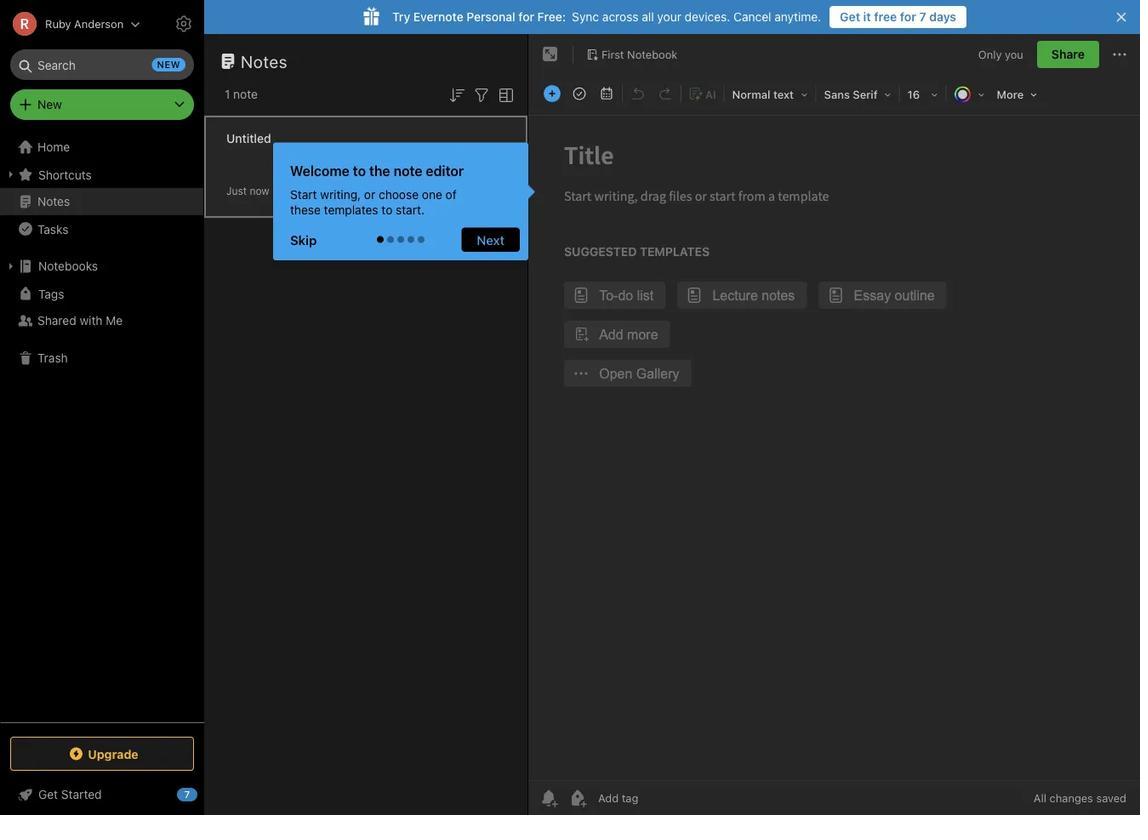 Task type: locate. For each thing, give the bounding box(es) containing it.
changes
[[1050, 792, 1093, 805]]

16
[[908, 88, 920, 101]]

Note Editor text field
[[528, 116, 1140, 780]]

note up choose
[[394, 163, 422, 179]]

now
[[250, 185, 269, 197]]

1 vertical spatial to
[[382, 203, 393, 217]]

text
[[773, 88, 794, 101]]

next button
[[461, 228, 520, 252]]

the
[[369, 163, 390, 179]]

trash
[[37, 351, 68, 365]]

shared with me link
[[0, 307, 203, 334]]

templates
[[324, 203, 378, 217]]

to left the
[[353, 163, 366, 179]]

tree containing home
[[0, 134, 204, 722]]

tasks
[[37, 222, 68, 236]]

get it free for 7 days
[[840, 10, 956, 24]]

Font size field
[[902, 82, 944, 106]]

Heading level field
[[726, 82, 814, 106]]

for
[[519, 10, 534, 24], [900, 10, 916, 24]]

notebook
[[627, 48, 678, 60]]

notes up 1 note
[[241, 51, 288, 71]]

0 horizontal spatial for
[[519, 10, 534, 24]]

0 vertical spatial to
[[353, 163, 366, 179]]

1 vertical spatial note
[[394, 163, 422, 179]]

share
[[1052, 47, 1085, 61]]

1 vertical spatial notes
[[37, 194, 70, 208]]

0 horizontal spatial notes
[[37, 194, 70, 208]]

evernote
[[413, 10, 464, 24]]

saved
[[1096, 792, 1127, 805]]

home link
[[0, 134, 204, 161]]

add a reminder image
[[539, 788, 559, 808]]

None search field
[[22, 49, 182, 80]]

me
[[106, 314, 123, 328]]

Font color field
[[948, 82, 991, 106]]

personal
[[467, 10, 515, 24]]

1 horizontal spatial for
[[900, 10, 916, 24]]

to down choose
[[382, 203, 393, 217]]

tree
[[0, 134, 204, 722]]

normal text
[[732, 88, 794, 101]]

1 for from the left
[[519, 10, 534, 24]]

for left 7
[[900, 10, 916, 24]]

upgrade
[[88, 747, 138, 761]]

for left free:
[[519, 10, 534, 24]]

or
[[364, 187, 375, 201]]

for inside button
[[900, 10, 916, 24]]

only
[[978, 48, 1002, 61]]

Add tag field
[[596, 791, 724, 805]]

tags
[[38, 287, 64, 301]]

click to collapse image
[[198, 784, 211, 804]]

1 horizontal spatial notes
[[241, 51, 288, 71]]

note
[[233, 87, 258, 101], [394, 163, 422, 179]]

one
[[422, 187, 442, 201]]

tags button
[[0, 280, 203, 307]]

expand note image
[[540, 44, 561, 65]]

first
[[602, 48, 624, 60]]

notes link
[[0, 188, 203, 215]]

only you
[[978, 48, 1024, 61]]

sync
[[572, 10, 599, 24]]

notes up tasks
[[37, 194, 70, 208]]

More field
[[991, 82, 1043, 106]]

Insert field
[[539, 82, 565, 106]]

1 horizontal spatial note
[[394, 163, 422, 179]]

skip
[[290, 232, 317, 247]]

choose
[[379, 187, 419, 201]]

to
[[353, 163, 366, 179], [382, 203, 393, 217]]

start
[[290, 187, 317, 201]]

notes
[[241, 51, 288, 71], [37, 194, 70, 208]]

free
[[874, 10, 897, 24]]

free:
[[537, 10, 566, 24]]

shared
[[37, 314, 76, 328]]

2 for from the left
[[900, 10, 916, 24]]

add tag image
[[568, 788, 588, 808]]

0 horizontal spatial note
[[233, 87, 258, 101]]

1 horizontal spatial to
[[382, 203, 393, 217]]

next
[[477, 232, 505, 247]]

expand notebooks image
[[4, 260, 18, 273]]

note right 1
[[233, 87, 258, 101]]

0 horizontal spatial to
[[353, 163, 366, 179]]

start.
[[396, 203, 425, 217]]

across
[[602, 10, 639, 24]]



Task type: vqa. For each thing, say whether or not it's contained in the screenshot.
included
no



Task type: describe. For each thing, give the bounding box(es) containing it.
upgrade button
[[10, 737, 194, 771]]

just now
[[226, 185, 269, 197]]

home
[[37, 140, 70, 154]]

try
[[392, 10, 410, 24]]

settings image
[[174, 14, 194, 34]]

welcome
[[290, 163, 349, 179]]

share button
[[1037, 41, 1099, 68]]

notebooks link
[[0, 253, 203, 280]]

it
[[863, 10, 871, 24]]

new
[[37, 97, 62, 111]]

for for free:
[[519, 10, 534, 24]]

skip button
[[282, 228, 332, 252]]

7
[[919, 10, 926, 24]]

more
[[997, 88, 1024, 101]]

these
[[290, 203, 321, 217]]

anytime.
[[775, 10, 821, 24]]

editor
[[426, 163, 464, 179]]

all
[[1034, 792, 1047, 805]]

notebooks
[[38, 259, 98, 273]]

first notebook
[[602, 48, 678, 60]]

shortcuts
[[38, 167, 92, 181]]

Font family field
[[818, 82, 897, 106]]

calendar event image
[[595, 82, 619, 106]]

get it free for 7 days button
[[830, 6, 967, 28]]

note inside the welcome to the note editor start writing, or choose one of these templates to start.
[[394, 163, 422, 179]]

you
[[1005, 48, 1024, 61]]

of
[[446, 187, 457, 201]]

note window element
[[528, 34, 1140, 815]]

tasks button
[[0, 215, 203, 243]]

new button
[[10, 89, 194, 120]]

task image
[[568, 82, 591, 106]]

try evernote personal for free: sync across all your devices. cancel anytime.
[[392, 10, 821, 24]]

0 vertical spatial notes
[[241, 51, 288, 71]]

all changes saved
[[1034, 792, 1127, 805]]

1
[[225, 87, 230, 101]]

normal
[[732, 88, 770, 101]]

untitled
[[226, 131, 271, 146]]

notes inside notes link
[[37, 194, 70, 208]]

your
[[657, 10, 681, 24]]

serif
[[853, 88, 878, 101]]

all
[[642, 10, 654, 24]]

sans
[[824, 88, 850, 101]]

devices.
[[685, 10, 730, 24]]

sans serif
[[824, 88, 878, 101]]

with
[[80, 314, 103, 328]]

0 vertical spatial note
[[233, 87, 258, 101]]

just
[[226, 185, 247, 197]]

shortcuts button
[[0, 161, 203, 188]]

get
[[840, 10, 860, 24]]

1 note
[[225, 87, 258, 101]]

shared with me
[[37, 314, 123, 328]]

trash link
[[0, 345, 203, 372]]

days
[[929, 10, 956, 24]]

for for 7
[[900, 10, 916, 24]]

writing,
[[320, 187, 361, 201]]

welcome to the note editor start writing, or choose one of these templates to start.
[[290, 163, 464, 217]]

first notebook button
[[580, 43, 684, 66]]

cancel
[[734, 10, 771, 24]]

Search text field
[[22, 49, 182, 80]]



